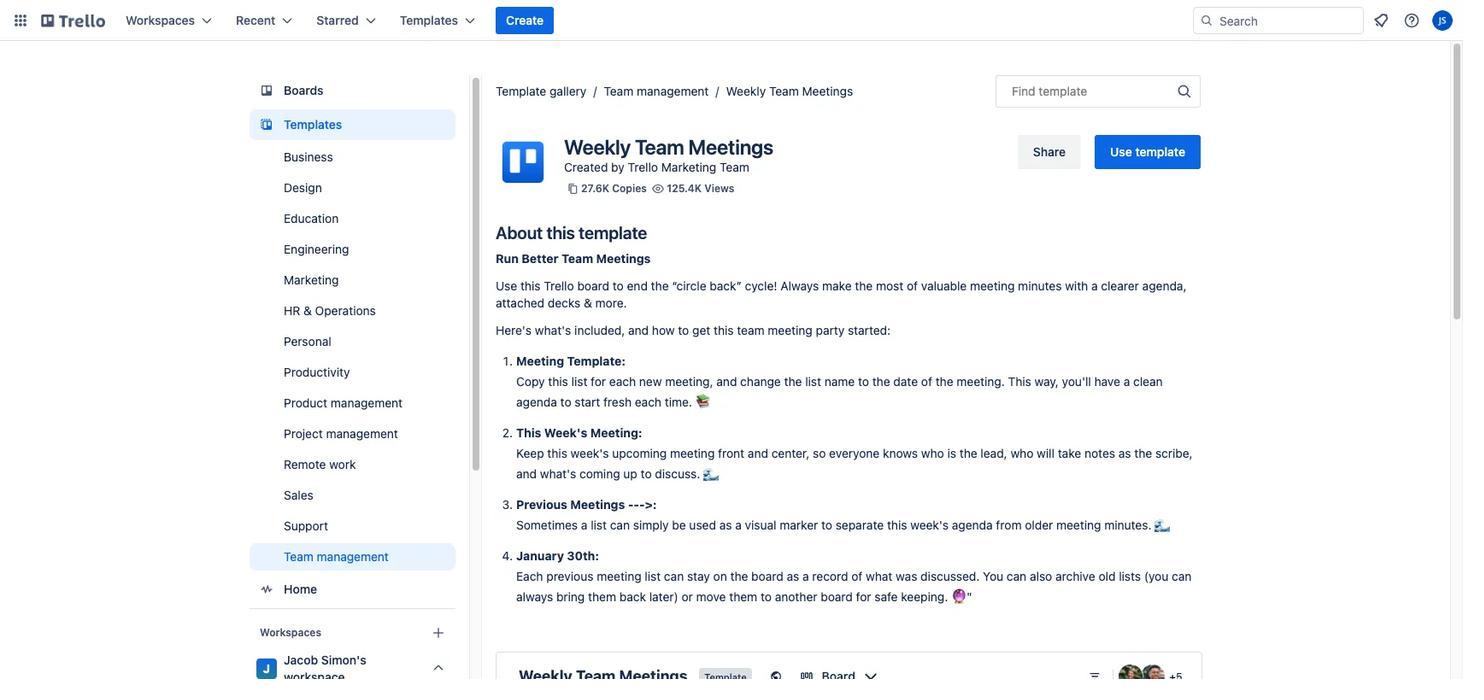 Task type: describe. For each thing, give the bounding box(es) containing it.
trello inside 'weekly team meetings created by trello marketing team'
[[628, 160, 658, 174]]

meetings inside previous meetings --->: sometimes a list can simply be used as a visual marker to separate this week's agenda from older meeting minutes. 🌊
[[570, 498, 625, 512]]

use for use template
[[1111, 144, 1132, 159]]

always
[[781, 279, 819, 293]]

workspaces inside 'popup button'
[[126, 13, 195, 27]]

weekly team meetings
[[726, 84, 853, 98]]

template:
[[567, 354, 626, 368]]

meeting
[[516, 354, 564, 368]]

stay
[[687, 569, 710, 584]]

use for use this trello board to end the "circle back" cycle! always make the most of valuable meeting minutes with a clearer agenda, attached decks & more.
[[496, 279, 517, 293]]

most
[[876, 279, 904, 293]]

how
[[652, 323, 675, 338]]

week's inside previous meetings --->: sometimes a list can simply be used as a visual marker to separate this week's agenda from older meeting minutes. 🌊
[[911, 518, 949, 533]]

to left start
[[560, 395, 572, 409]]

january
[[516, 549, 564, 563]]

lead,
[[981, 446, 1008, 461]]

workspaces button
[[115, 7, 222, 34]]

a inside meeting template: copy this list for each new meeting, and change the list name to the date of the meeting. this way, you'll have a clean agenda to start fresh each time. 📚
[[1124, 374, 1130, 389]]

create
[[506, 13, 544, 27]]

january 30th: each previous meeting list can stay on the board as a record of what was discussed. you can also archive old lists (you can always bring them back later) or move them to another board for safe keeping. 🔮"
[[516, 549, 1192, 604]]

remote work link
[[250, 451, 456, 479]]

was
[[896, 569, 918, 584]]

1 - from the left
[[628, 498, 634, 512]]

design link
[[250, 174, 456, 202]]

simply
[[633, 518, 669, 533]]

meeting inside previous meetings --->: sometimes a list can simply be used as a visual marker to separate this week's agenda from older meeting minutes. 🌊
[[1057, 518, 1101, 533]]

Search field
[[1214, 8, 1363, 33]]

hr & operations
[[284, 303, 376, 318]]

🌊 inside previous meetings --->: sometimes a list can simply be used as a visual marker to separate this week's agenda from older meeting minutes. 🌊
[[1155, 518, 1170, 533]]

started:
[[848, 323, 891, 338]]

and left how
[[628, 323, 649, 338]]

as inside this week's meeting: keep this week's upcoming meeting front and center, so everyone knows who is the lead, who will take notes as the scribe, and what's coming up to discuss. 🌊
[[1119, 446, 1131, 461]]

front
[[718, 446, 745, 461]]

this inside meeting template: copy this list for each new meeting, and change the list name to the date of the meeting. this way, you'll have a clean agenda to start fresh each time. 📚
[[548, 374, 568, 389]]

use template
[[1111, 144, 1186, 159]]

"circle
[[672, 279, 707, 293]]

what
[[866, 569, 893, 584]]

template gallery
[[496, 84, 587, 98]]

meetings inside 'weekly team meetings created by trello marketing team'
[[689, 135, 774, 159]]

this inside previous meetings --->: sometimes a list can simply be used as a visual marker to separate this week's agenda from older meeting minutes. 🌊
[[887, 518, 907, 533]]

can right you
[[1007, 569, 1027, 584]]

a up 30th:
[[581, 518, 588, 533]]

previous meetings --->: sometimes a list can simply be used as a visual marker to separate this week's agenda from older meeting minutes. 🌊
[[516, 498, 1170, 533]]

this inside use this trello board to end the "circle back" cycle! always make the most of valuable meeting minutes with a clearer agenda, attached decks & more.
[[521, 279, 541, 293]]

jacob simon's workspace
[[284, 653, 367, 680]]

back
[[620, 590, 646, 604]]

coming
[[580, 467, 620, 481]]

upcoming
[[612, 446, 667, 461]]

2 horizontal spatial board
[[821, 590, 853, 604]]

agenda inside meeting template: copy this list for each new meeting, and change the list name to the date of the meeting. this way, you'll have a clean agenda to start fresh each time. 📚
[[516, 395, 557, 409]]

meeting right team
[[768, 323, 813, 338]]

end
[[627, 279, 648, 293]]

starred button
[[306, 7, 386, 34]]

another
[[775, 590, 818, 604]]

to inside previous meetings --->: sometimes a list can simply be used as a visual marker to separate this week's agenda from older meeting minutes. 🌊
[[822, 518, 833, 533]]

meeting inside use this trello board to end the "circle back" cycle! always make the most of valuable meeting minutes with a clearer agenda, attached decks & more.
[[970, 279, 1015, 293]]

fresh
[[604, 395, 632, 409]]

27.6k copies
[[581, 182, 647, 195]]

get
[[692, 323, 711, 338]]

team
[[737, 323, 765, 338]]

previous
[[547, 569, 594, 584]]

2 them from the left
[[729, 590, 758, 604]]

simon's
[[321, 653, 367, 668]]

start
[[575, 395, 600, 409]]

find
[[1012, 84, 1036, 98]]

later)
[[649, 590, 679, 604]]

0 vertical spatial team management
[[604, 84, 709, 98]]

to inside use this trello board to end the "circle back" cycle! always make the most of valuable meeting minutes with a clearer agenda, attached decks & more.
[[613, 279, 624, 293]]

minutes
[[1018, 279, 1062, 293]]

notes
[[1085, 446, 1116, 461]]

jacob
[[284, 653, 318, 668]]

1 horizontal spatial workspaces
[[260, 627, 321, 639]]

j
[[263, 662, 270, 676]]

everyone
[[829, 446, 880, 461]]

change
[[740, 374, 781, 389]]

0 notifications image
[[1371, 10, 1392, 31]]

0 horizontal spatial template
[[579, 223, 647, 243]]

sales
[[284, 488, 314, 503]]

agenda,
[[1143, 279, 1187, 293]]

this inside meeting template: copy this list for each new meeting, and change the list name to the date of the meeting. this way, you'll have a clean agenda to start fresh each time. 📚
[[1008, 374, 1032, 389]]

0 vertical spatial each
[[609, 374, 636, 389]]

separate
[[836, 518, 884, 533]]

0 vertical spatial team management link
[[604, 84, 709, 98]]

you'll
[[1062, 374, 1091, 389]]

jacob simon (jacobsimon16) image
[[1433, 10, 1453, 31]]

business link
[[250, 144, 456, 171]]

gallery
[[550, 84, 587, 98]]

scribe,
[[1156, 446, 1193, 461]]

attached
[[496, 296, 545, 310]]

the left scribe,
[[1135, 446, 1152, 461]]

create button
[[496, 7, 554, 34]]

productivity
[[284, 365, 350, 380]]

will
[[1037, 446, 1055, 461]]

views
[[705, 182, 735, 195]]

be
[[672, 518, 686, 533]]

team inside team management link
[[284, 550, 314, 564]]

home image
[[256, 580, 277, 600]]

can inside previous meetings --->: sometimes a list can simply be used as a visual marker to separate this week's agenda from older meeting minutes. 🌊
[[610, 518, 630, 533]]

engineering link
[[250, 236, 456, 263]]

of for valuable
[[907, 279, 918, 293]]

meeting:
[[591, 426, 643, 440]]

bring
[[556, 590, 585, 604]]

template gallery link
[[496, 84, 587, 98]]

and right front
[[748, 446, 768, 461]]

can right (you
[[1172, 569, 1192, 584]]

the right end
[[651, 279, 669, 293]]

1 vertical spatial each
[[635, 395, 662, 409]]

& inside use this trello board to end the "circle back" cycle! always make the most of valuable meeting minutes with a clearer agenda, attached decks & more.
[[584, 296, 592, 310]]

weekly for weekly team meetings
[[726, 84, 766, 98]]

marker
[[780, 518, 818, 533]]

for inside "january 30th: each previous meeting list can stay on the board as a record of what was discussed. you can also archive old lists (you can always bring them back later) or move them to another board for safe keeping. 🔮""
[[856, 590, 872, 604]]

run
[[496, 251, 519, 266]]

date
[[894, 374, 918, 389]]

decks
[[548, 296, 581, 310]]

the right is
[[960, 446, 978, 461]]

board image
[[256, 80, 277, 101]]

management for project management link
[[326, 427, 398, 441]]

party
[[816, 323, 845, 338]]

management up 'weekly team meetings created by trello marketing team'
[[637, 84, 709, 98]]

a inside "january 30th: each previous meeting list can stay on the board as a record of what was discussed. you can also archive old lists (you can always bring them back later) or move them to another board for safe keeping. 🔮""
[[803, 569, 809, 584]]

discussed.
[[921, 569, 980, 584]]

support link
[[250, 513, 456, 540]]

the left most
[[855, 279, 873, 293]]

this inside this week's meeting: keep this week's upcoming meeting front and center, so everyone knows who is the lead, who will take notes as the scribe, and what's coming up to discuss. 🌊
[[516, 426, 541, 440]]

week's inside this week's meeting: keep this week's upcoming meeting front and center, so everyone knows who is the lead, who will take notes as the scribe, and what's coming up to discuss. 🌊
[[571, 446, 609, 461]]

to right "name"
[[858, 374, 869, 389]]

safe
[[875, 590, 898, 604]]

always
[[516, 590, 553, 604]]

so
[[813, 446, 826, 461]]

weekly for weekly team meetings created by trello marketing team
[[564, 135, 631, 159]]



Task type: vqa. For each thing, say whether or not it's contained in the screenshot.
middle Of
yes



Task type: locate. For each thing, give the bounding box(es) containing it.
center,
[[772, 446, 810, 461]]

the left meeting.
[[936, 374, 954, 389]]

record
[[812, 569, 848, 584]]

as right notes
[[1119, 446, 1131, 461]]

as up another at the bottom right of the page
[[787, 569, 800, 584]]

3 - from the left
[[639, 498, 645, 512]]

productivity link
[[250, 359, 456, 386]]

list up start
[[572, 374, 588, 389]]

0 horizontal spatial agenda
[[516, 395, 557, 409]]

home link
[[250, 574, 456, 605]]

meeting up the discuss.
[[670, 446, 715, 461]]

meeting.
[[957, 374, 1005, 389]]

meeting inside this week's meeting: keep this week's upcoming meeting front and center, so everyone knows who is the lead, who will take notes as the scribe, and what's coming up to discuss. 🌊
[[670, 446, 715, 461]]

🌊 inside this week's meeting: keep this week's upcoming meeting front and center, so everyone knows who is the lead, who will take notes as the scribe, and what's coming up to discuss. 🌊
[[704, 467, 719, 481]]

personal link
[[250, 328, 456, 356]]

1 horizontal spatial agenda
[[952, 518, 993, 533]]

1 them from the left
[[588, 590, 616, 604]]

as right used on the bottom left of the page
[[720, 518, 732, 533]]

0 horizontal spatial for
[[591, 374, 606, 389]]

0 vertical spatial agenda
[[516, 395, 557, 409]]

meeting
[[970, 279, 1015, 293], [768, 323, 813, 338], [670, 446, 715, 461], [1057, 518, 1101, 533], [597, 569, 642, 584]]

template
[[1039, 84, 1088, 98], [1136, 144, 1186, 159], [579, 223, 647, 243]]

this
[[547, 223, 575, 243], [521, 279, 541, 293], [714, 323, 734, 338], [548, 374, 568, 389], [547, 446, 568, 461], [887, 518, 907, 533]]

boards link
[[250, 75, 456, 106]]

use down find template field
[[1111, 144, 1132, 159]]

weekly up created
[[564, 135, 631, 159]]

week's up coming
[[571, 446, 609, 461]]

as inside "january 30th: each previous meeting list can stay on the board as a record of what was discussed. you can also archive old lists (you can always bring them back later) or move them to another board for safe keeping. 🔮""
[[787, 569, 800, 584]]

0 horizontal spatial this
[[516, 426, 541, 440]]

0 vertical spatial weekly
[[726, 84, 766, 98]]

0 horizontal spatial as
[[720, 518, 732, 533]]

1 vertical spatial this
[[516, 426, 541, 440]]

way,
[[1035, 374, 1059, 389]]

agenda left from
[[952, 518, 993, 533]]

can left simply
[[610, 518, 630, 533]]

0 vertical spatial use
[[1111, 144, 1132, 159]]

this down meeting
[[548, 374, 568, 389]]

0 horizontal spatial who
[[921, 446, 944, 461]]

1 horizontal spatial board
[[752, 569, 784, 584]]

use template button
[[1095, 135, 1201, 169]]

a right with on the right top
[[1092, 279, 1098, 293]]

up
[[624, 467, 638, 481]]

management for the leftmost team management link
[[317, 550, 389, 564]]

1 horizontal spatial marketing
[[661, 160, 717, 174]]

with
[[1065, 279, 1088, 293]]

board up more.
[[577, 279, 610, 293]]

create a workspace image
[[428, 623, 449, 644]]

1 vertical spatial 🌊
[[1155, 518, 1170, 533]]

list left "name"
[[805, 374, 821, 389]]

team management link
[[604, 84, 709, 98], [250, 544, 456, 571]]

back"
[[710, 279, 742, 293]]

team management link down support link
[[250, 544, 456, 571]]

sales link
[[250, 482, 456, 509]]

list inside previous meetings --->: sometimes a list can simply be used as a visual marker to separate this week's agenda from older meeting minutes. 🌊
[[591, 518, 607, 533]]

this down the week's
[[547, 446, 568, 461]]

who left will
[[1011, 446, 1034, 461]]

0 vertical spatial template
[[1039, 84, 1088, 98]]

management
[[637, 84, 709, 98], [331, 396, 403, 410], [326, 427, 398, 441], [317, 550, 389, 564]]

0 horizontal spatial use
[[496, 279, 517, 293]]

marketing down engineering
[[284, 273, 339, 287]]

engineering
[[284, 242, 349, 256]]

of left what at the right bottom of the page
[[852, 569, 863, 584]]

2 horizontal spatial as
[[1119, 446, 1131, 461]]

a up another at the bottom right of the page
[[803, 569, 809, 584]]

team management link up 'weekly team meetings created by trello marketing team'
[[604, 84, 709, 98]]

make
[[822, 279, 852, 293]]

of inside "january 30th: each previous meeting list can stay on the board as a record of what was discussed. you can also archive old lists (you can always bring them back later) or move them to another board for safe keeping. 🔮""
[[852, 569, 863, 584]]

primary element
[[0, 0, 1463, 41]]

copies
[[612, 182, 647, 195]]

for down the template:
[[591, 374, 606, 389]]

1 vertical spatial template
[[1136, 144, 1186, 159]]

a left visual
[[735, 518, 742, 533]]

1 vertical spatial what's
[[540, 467, 576, 481]]

this up keep
[[516, 426, 541, 440]]

project management
[[284, 427, 398, 441]]

1 vertical spatial templates
[[284, 117, 342, 132]]

1 vertical spatial use
[[496, 279, 517, 293]]

of inside use this trello board to end the "circle back" cycle! always make the most of valuable meeting minutes with a clearer agenda, attached decks & more.
[[907, 279, 918, 293]]

to right marker
[[822, 518, 833, 533]]

meeting right older
[[1057, 518, 1101, 533]]

and down keep
[[516, 467, 537, 481]]

use inside button
[[1111, 144, 1132, 159]]

this right separate
[[887, 518, 907, 533]]

0 horizontal spatial board
[[577, 279, 610, 293]]

1 vertical spatial trello
[[544, 279, 574, 293]]

1 vertical spatial board
[[752, 569, 784, 584]]

what's down decks
[[535, 323, 571, 338]]

this up 'attached'
[[521, 279, 541, 293]]

weekly team meetings created by trello marketing team
[[564, 135, 774, 174]]

the inside "january 30th: each previous meeting list can stay on the board as a record of what was discussed. you can also archive old lists (you can always bring them back later) or move them to another board for safe keeping. 🔮""
[[730, 569, 748, 584]]

archive
[[1056, 569, 1096, 584]]

clean
[[1134, 374, 1163, 389]]

1 vertical spatial team management
[[284, 550, 389, 564]]

1 vertical spatial agenda
[[952, 518, 993, 533]]

management down productivity link
[[331, 396, 403, 410]]

0 horizontal spatial 🌊
[[704, 467, 719, 481]]

1 horizontal spatial of
[[907, 279, 918, 293]]

templates up business
[[284, 117, 342, 132]]

0 horizontal spatial &
[[303, 303, 312, 318]]

1 vertical spatial team management link
[[250, 544, 456, 571]]

1 horizontal spatial templates
[[400, 13, 458, 27]]

team management down support link
[[284, 550, 389, 564]]

week's
[[544, 426, 588, 440]]

and
[[628, 323, 649, 338], [717, 374, 737, 389], [748, 446, 768, 461], [516, 467, 537, 481]]

the left date
[[873, 374, 890, 389]]

weekly team meetings link
[[726, 84, 853, 98]]

a right the 'have'
[[1124, 374, 1130, 389]]

search image
[[1200, 14, 1214, 27]]

valuable
[[921, 279, 967, 293]]

2 vertical spatial board
[[821, 590, 853, 604]]

as
[[1119, 446, 1131, 461], [720, 518, 732, 533], [787, 569, 800, 584]]

you
[[983, 569, 1004, 584]]

125.4k views
[[667, 182, 735, 195]]

each down new
[[635, 395, 662, 409]]

2 - from the left
[[634, 498, 639, 512]]

what's down keep
[[540, 467, 576, 481]]

1 horizontal spatial who
[[1011, 446, 1034, 461]]

board inside use this trello board to end the "circle back" cycle! always make the most of valuable meeting minutes with a clearer agenda, attached decks & more.
[[577, 279, 610, 293]]

as inside previous meetings --->: sometimes a list can simply be used as a visual marker to separate this week's agenda from older meeting minutes. 🌊
[[720, 518, 732, 533]]

home
[[284, 582, 317, 597]]

trello inside use this trello board to end the "circle back" cycle! always make the most of valuable meeting minutes with a clearer agenda, attached decks & more.
[[544, 279, 574, 293]]

0 horizontal spatial trello
[[544, 279, 574, 293]]

🌊 down front
[[704, 467, 719, 481]]

for left safe
[[856, 590, 872, 604]]

marketing inside 'weekly team meetings created by trello marketing team'
[[661, 160, 717, 174]]

templates button
[[390, 7, 486, 34]]

1 horizontal spatial &
[[584, 296, 592, 310]]

them
[[588, 590, 616, 604], [729, 590, 758, 604]]

template for find template
[[1039, 84, 1088, 98]]

created
[[564, 160, 608, 174]]

1 vertical spatial of
[[921, 374, 933, 389]]

here's what's included, and how to get this team meeting party started:
[[496, 323, 891, 338]]

to inside this week's meeting: keep this week's upcoming meeting front and center, so everyone knows who is the lead, who will take notes as the scribe, and what's coming up to discuss. 🌊
[[641, 467, 652, 481]]

0 vertical spatial this
[[1008, 374, 1032, 389]]

marketing link
[[250, 267, 456, 294]]

here's
[[496, 323, 532, 338]]

templates right starred popup button
[[400, 13, 458, 27]]

better
[[522, 251, 559, 266]]

visual
[[745, 518, 777, 533]]

project
[[284, 427, 323, 441]]

of inside meeting template: copy this list for each new meeting, and change the list name to the date of the meeting. this way, you'll have a clean agenda to start fresh each time. 📚
[[921, 374, 933, 389]]

back to home image
[[41, 7, 105, 34]]

each
[[609, 374, 636, 389], [635, 395, 662, 409]]

0 horizontal spatial them
[[588, 590, 616, 604]]

30th:
[[567, 549, 599, 563]]

from
[[996, 518, 1022, 533]]

0 vertical spatial board
[[577, 279, 610, 293]]

0 horizontal spatial team management link
[[250, 544, 456, 571]]

0 vertical spatial of
[[907, 279, 918, 293]]

marketing inside marketing link
[[284, 273, 339, 287]]

of
[[907, 279, 918, 293], [921, 374, 933, 389], [852, 569, 863, 584]]

product management link
[[250, 390, 456, 417]]

management for the product management link
[[331, 396, 403, 410]]

clearer
[[1101, 279, 1139, 293]]

team management up 'weekly team meetings created by trello marketing team'
[[604, 84, 709, 98]]

meeting up back
[[597, 569, 642, 584]]

board down the record
[[821, 590, 853, 604]]

& right hr
[[303, 303, 312, 318]]

this up the run better team meetings
[[547, 223, 575, 243]]

hr & operations link
[[250, 297, 456, 325]]

marketing up 125.4k
[[661, 160, 717, 174]]

1 vertical spatial for
[[856, 590, 872, 604]]

take
[[1058, 446, 1082, 461]]

copy
[[516, 374, 545, 389]]

boards
[[284, 83, 324, 97]]

meeting left minutes
[[970, 279, 1015, 293]]

for
[[591, 374, 606, 389], [856, 590, 872, 604]]

>:
[[645, 498, 657, 512]]

0 vertical spatial trello
[[628, 160, 658, 174]]

and inside meeting template: copy this list for each new meeting, and change the list name to the date of the meeting. this way, you'll have a clean agenda to start fresh each time. 📚
[[717, 374, 737, 389]]

1 vertical spatial weekly
[[564, 135, 631, 159]]

new
[[639, 374, 662, 389]]

have
[[1095, 374, 1121, 389]]

starred
[[317, 13, 359, 27]]

trello right by
[[628, 160, 658, 174]]

what's inside this week's meeting: keep this week's upcoming meeting front and center, so everyone knows who is the lead, who will take notes as the scribe, and what's coming up to discuss. 🌊
[[540, 467, 576, 481]]

discuss.
[[655, 467, 700, 481]]

0 horizontal spatial marketing
[[284, 273, 339, 287]]

1 horizontal spatial this
[[1008, 374, 1032, 389]]

0 horizontal spatial week's
[[571, 446, 609, 461]]

1 vertical spatial marketing
[[284, 273, 339, 287]]

management inside project management link
[[326, 427, 398, 441]]

📚
[[696, 395, 711, 409]]

management inside the product management link
[[331, 396, 403, 410]]

for inside meeting template: copy this list for each new meeting, and change the list name to the date of the meeting. this way, you'll have a clean agenda to start fresh each time. 📚
[[591, 374, 606, 389]]

1 horizontal spatial use
[[1111, 144, 1132, 159]]

0 horizontal spatial team management
[[284, 550, 389, 564]]

this inside this week's meeting: keep this week's upcoming meeting front and center, so everyone knows who is the lead, who will take notes as the scribe, and what's coming up to discuss. 🌊
[[547, 446, 568, 461]]

trello up decks
[[544, 279, 574, 293]]

move
[[696, 590, 726, 604]]

can up later)
[[664, 569, 684, 584]]

125.4k
[[667, 182, 702, 195]]

of right date
[[921, 374, 933, 389]]

minutes.
[[1105, 518, 1152, 533]]

0 vertical spatial what's
[[535, 323, 571, 338]]

🔮"
[[951, 590, 972, 604]]

0 vertical spatial as
[[1119, 446, 1131, 461]]

template for use template
[[1136, 144, 1186, 159]]

use up 'attached'
[[496, 279, 517, 293]]

templates inside popup button
[[400, 13, 458, 27]]

use inside use this trello board to end the "circle back" cycle! always make the most of valuable meeting minutes with a clearer agenda, attached decks & more.
[[496, 279, 517, 293]]

templates inside "link"
[[284, 117, 342, 132]]

keep
[[516, 446, 544, 461]]

2 vertical spatial of
[[852, 569, 863, 584]]

keeping.
[[901, 590, 948, 604]]

this left way,
[[1008, 374, 1032, 389]]

0 vertical spatial for
[[591, 374, 606, 389]]

a inside use this trello board to end the "circle back" cycle! always make the most of valuable meeting minutes with a clearer agenda, attached decks & more.
[[1092, 279, 1098, 293]]

to right up
[[641, 467, 652, 481]]

lists
[[1119, 569, 1141, 584]]

to left another at the bottom right of the page
[[761, 590, 772, 604]]

recent
[[236, 13, 276, 27]]

trello marketing team image
[[496, 135, 551, 190]]

and left change
[[717, 374, 737, 389]]

to up more.
[[613, 279, 624, 293]]

what's
[[535, 323, 571, 338], [540, 467, 576, 481]]

1 vertical spatial as
[[720, 518, 732, 533]]

0 vertical spatial week's
[[571, 446, 609, 461]]

management down support link
[[317, 550, 389, 564]]

the right the on
[[730, 569, 748, 584]]

2 horizontal spatial template
[[1136, 144, 1186, 159]]

meeting inside "january 30th: each previous meeting list can stay on the board as a record of what was discussed. you can also archive old lists (you can always bring them back later) or move them to another board for safe keeping. 🔮""
[[597, 569, 642, 584]]

0 horizontal spatial templates
[[284, 117, 342, 132]]

1 vertical spatial week's
[[911, 518, 949, 533]]

them left back
[[588, 590, 616, 604]]

personal
[[284, 334, 331, 349]]

1 horizontal spatial them
[[729, 590, 758, 604]]

0 vertical spatial 🌊
[[704, 467, 719, 481]]

🌊 right minutes.
[[1155, 518, 1170, 533]]

each up fresh
[[609, 374, 636, 389]]

list up later)
[[645, 569, 661, 584]]

(you
[[1144, 569, 1169, 584]]

product
[[284, 396, 327, 410]]

0 vertical spatial templates
[[400, 13, 458, 27]]

of right most
[[907, 279, 918, 293]]

list up 30th:
[[591, 518, 607, 533]]

0 vertical spatial marketing
[[661, 160, 717, 174]]

1 horizontal spatial as
[[787, 569, 800, 584]]

1 horizontal spatial week's
[[911, 518, 949, 533]]

who left is
[[921, 446, 944, 461]]

the right change
[[784, 374, 802, 389]]

about this template
[[496, 223, 647, 243]]

2 who from the left
[[1011, 446, 1034, 461]]

1 horizontal spatial weekly
[[726, 84, 766, 98]]

2 vertical spatial template
[[579, 223, 647, 243]]

management down the product management link
[[326, 427, 398, 441]]

is
[[948, 446, 957, 461]]

Find template field
[[996, 75, 1201, 108]]

1 who from the left
[[921, 446, 944, 461]]

templates link
[[250, 109, 456, 140]]

management inside team management link
[[317, 550, 389, 564]]

template inside button
[[1136, 144, 1186, 159]]

this right get
[[714, 323, 734, 338]]

1 horizontal spatial for
[[856, 590, 872, 604]]

board up another at the bottom right of the page
[[752, 569, 784, 584]]

1 horizontal spatial 🌊
[[1155, 518, 1170, 533]]

agenda inside previous meetings --->: sometimes a list can simply be used as a visual marker to separate this week's agenda from older meeting minutes. 🌊
[[952, 518, 993, 533]]

template inside field
[[1039, 84, 1088, 98]]

of for what
[[852, 569, 863, 584]]

1 vertical spatial workspaces
[[260, 627, 321, 639]]

week's
[[571, 446, 609, 461], [911, 518, 949, 533]]

0 vertical spatial workspaces
[[126, 13, 195, 27]]

template board image
[[256, 115, 277, 135]]

weekly inside 'weekly team meetings created by trello marketing team'
[[564, 135, 631, 159]]

1 horizontal spatial team management link
[[604, 84, 709, 98]]

2 horizontal spatial of
[[921, 374, 933, 389]]

them right move
[[729, 590, 758, 604]]

1 horizontal spatial trello
[[628, 160, 658, 174]]

1 horizontal spatial template
[[1039, 84, 1088, 98]]

included,
[[575, 323, 625, 338]]

meeting template: copy this list for each new meeting, and change the list name to the date of the meeting. this way, you'll have a clean agenda to start fresh each time. 📚
[[516, 354, 1163, 409]]

meetings
[[802, 84, 853, 98], [689, 135, 774, 159], [596, 251, 651, 266], [570, 498, 625, 512]]

each
[[516, 569, 543, 584]]

open information menu image
[[1404, 12, 1421, 29]]

1 horizontal spatial team management
[[604, 84, 709, 98]]

also
[[1030, 569, 1053, 584]]

2 vertical spatial as
[[787, 569, 800, 584]]

to inside "january 30th: each previous meeting list can stay on the board as a record of what was discussed. you can also archive old lists (you can always bring them back later) or move them to another board for safe keeping. 🔮""
[[761, 590, 772, 604]]

agenda down copy
[[516, 395, 557, 409]]

& left more.
[[584, 296, 592, 310]]

list inside "january 30th: each previous meeting list can stay on the board as a record of what was discussed. you can also archive old lists (you can always bring them back later) or move them to another board for safe keeping. 🔮""
[[645, 569, 661, 584]]

0 horizontal spatial of
[[852, 569, 863, 584]]

sometimes
[[516, 518, 578, 533]]

to left get
[[678, 323, 689, 338]]

weekly down primary element at the top of the page
[[726, 84, 766, 98]]

0 horizontal spatial workspaces
[[126, 13, 195, 27]]

hr
[[284, 303, 300, 318]]

week's up the discussed.
[[911, 518, 949, 533]]

0 horizontal spatial weekly
[[564, 135, 631, 159]]



